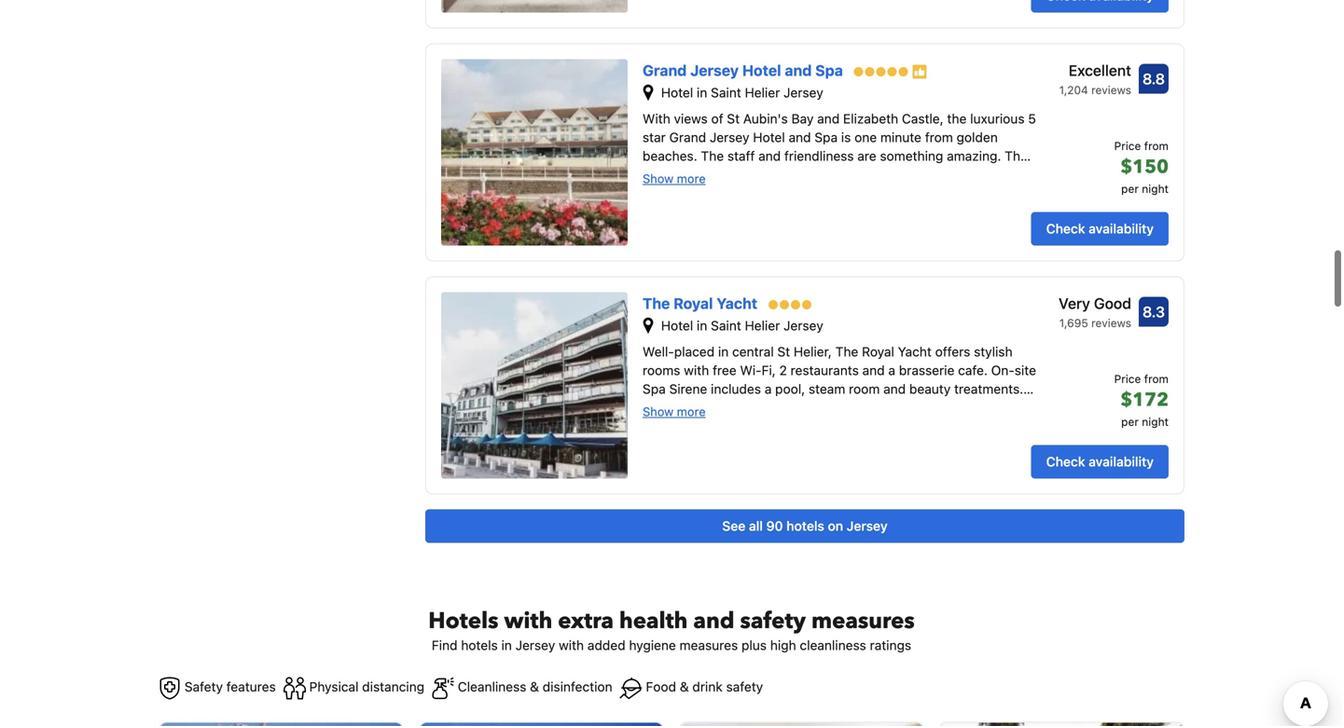 Task type: locate. For each thing, give the bounding box(es) containing it.
food & drink safety
[[642, 680, 763, 695]]

check availability link down price from $172 per night
[[1032, 445, 1169, 479]]

0 vertical spatial safety
[[740, 606, 806, 637]]

the staff and friendliness are something amazing. the remember details like what you told them your plan for the next day was, and they welcome you asking you how things went. they ask you if you want the same table and same drink. a truly personalised service. well done !! tops !!
[[643, 148, 1028, 238]]

night down '$172'
[[1142, 415, 1169, 429]]

royal up placed
[[674, 295, 713, 312]]

a down fi,
[[765, 382, 772, 397]]

you down the them
[[880, 186, 901, 201]]

2 saint from the top
[[711, 318, 741, 333]]

!!
[[852, 223, 860, 238], [901, 223, 909, 238]]

show more button down sirene
[[643, 404, 706, 419]]

restaurants
[[791, 363, 859, 378]]

grand up with
[[643, 61, 687, 79]]

with down extra
[[559, 638, 584, 653]]

0 vertical spatial more
[[677, 172, 706, 186]]

1 horizontal spatial the
[[947, 111, 967, 127]]

1 vertical spatial yacht
[[898, 344, 932, 360]]

same down how
[[913, 204, 945, 220]]

night down the $150
[[1142, 182, 1169, 195]]

1 vertical spatial reviews
[[1092, 317, 1132, 330]]

0 vertical spatial check availability
[[1046, 221, 1154, 236]]

0 vertical spatial a
[[889, 363, 896, 378]]

check availability down price from $172 per night
[[1046, 454, 1154, 470]]

1 price from the top
[[1114, 139, 1141, 152]]

saint
[[711, 85, 741, 100], [711, 318, 741, 333]]

one
[[855, 130, 877, 145]]

spa inside well-placed in central st helier, the royal yacht offers stylish rooms with free wi-fi, 2 restaurants and a brasserie cafe. on-site spa sirene includes a pool, steam room and beauty treatments. show more
[[643, 382, 666, 397]]

from for $172
[[1144, 373, 1169, 386]]

drink.
[[949, 204, 983, 220]]

price inside price from $150 per night
[[1114, 139, 1141, 152]]

per inside price from $150 per night
[[1122, 182, 1139, 195]]

staff
[[728, 148, 755, 164]]

you left if
[[700, 204, 722, 220]]

spa up with views of st aubin's bay and elizabeth castle, the luxurious 5 star grand jersey hotel and spa is one minute from golden beaches.
[[816, 61, 843, 79]]

0 vertical spatial reviews
[[1092, 83, 1132, 96]]

minute
[[881, 130, 922, 145]]

distancing
[[362, 680, 425, 695]]

1 show more button from the top
[[643, 171, 706, 186]]

per for $172
[[1122, 415, 1139, 429]]

0 vertical spatial check
[[1046, 221, 1086, 236]]

for
[[953, 167, 970, 183]]

grand down views
[[669, 130, 706, 145]]

yacht up 'brasserie'
[[898, 344, 932, 360]]

and
[[785, 61, 812, 79], [817, 111, 840, 127], [789, 130, 811, 145], [759, 148, 781, 164], [699, 186, 721, 201], [887, 204, 909, 220], [863, 363, 885, 378], [884, 382, 906, 397], [693, 606, 735, 637]]

from up the $150
[[1144, 139, 1169, 152]]

1 show from the top
[[643, 172, 674, 186]]

reviews inside very good 1,695 reviews
[[1092, 317, 1132, 330]]

1 vertical spatial night
[[1142, 415, 1169, 429]]

hotels down hotels
[[461, 638, 498, 653]]

1 vertical spatial hotels
[[461, 638, 498, 653]]

price from $172 per night
[[1114, 373, 1169, 429]]

and right health
[[693, 606, 735, 637]]

check availability link
[[1032, 212, 1169, 246], [1032, 445, 1169, 479]]

more
[[677, 172, 706, 186], [677, 405, 706, 419]]

& for cleanliness
[[530, 680, 539, 695]]

show more button
[[643, 171, 706, 186], [643, 404, 706, 419]]

you
[[808, 167, 830, 183], [812, 186, 833, 201], [880, 186, 901, 201], [700, 204, 722, 220], [737, 204, 759, 220]]

2 same from the left
[[913, 204, 945, 220]]

with left extra
[[504, 606, 553, 637]]

1 vertical spatial measures
[[680, 638, 738, 653]]

0 vertical spatial with
[[684, 363, 709, 378]]

show down sirene
[[643, 405, 674, 419]]

show more button for $150
[[643, 171, 706, 186]]

hotels
[[428, 606, 499, 637]]

hotels
[[787, 519, 825, 534], [461, 638, 498, 653]]

measures
[[812, 606, 915, 637], [680, 638, 738, 653]]

yacht up central in the right of the page
[[717, 295, 758, 312]]

0 vertical spatial check availability link
[[1032, 212, 1169, 246]]

2 reviews from the top
[[1092, 317, 1132, 330]]

show more button down beaches. in the top of the page
[[643, 171, 706, 186]]

0 horizontal spatial yacht
[[717, 295, 758, 312]]

includes
[[711, 382, 761, 397]]

site
[[1015, 363, 1036, 378]]

2 check availability from the top
[[1046, 454, 1154, 470]]

check availability for $172
[[1046, 454, 1154, 470]]

next
[[997, 167, 1022, 183]]

reviews inside excellent 1,204 reviews
[[1092, 83, 1132, 96]]

grand inside with views of st aubin's bay and elizabeth castle, the luxurious 5 star grand jersey hotel and spa is one minute from golden beaches.
[[669, 130, 706, 145]]

1 hotel in saint helier jersey from the top
[[661, 85, 824, 100]]

1 availability from the top
[[1089, 221, 1154, 236]]

1 horizontal spatial a
[[889, 363, 896, 378]]

availability for $172
[[1089, 454, 1154, 470]]

saint down the royal yacht
[[711, 318, 741, 333]]

2 show more button from the top
[[643, 404, 706, 419]]

1 vertical spatial hotel in saint helier jersey
[[661, 318, 824, 333]]

scored 8.8 element
[[1139, 64, 1169, 94]]

hotel inside with views of st aubin's bay and elizabeth castle, the luxurious 5 star grand jersey hotel and spa is one minute from golden beaches.
[[753, 130, 785, 145]]

availability down price from $150 per night
[[1089, 221, 1154, 236]]

with views of st aubin's bay and elizabeth castle, the luxurious 5 star grand jersey hotel and spa is one minute from golden beaches.
[[643, 111, 1036, 164]]

the up went.
[[974, 167, 993, 183]]

2 availability from the top
[[1089, 454, 1154, 470]]

2 vertical spatial with
[[559, 638, 584, 653]]

more inside well-placed in central st helier, the royal yacht offers stylish rooms with free wi-fi, 2 restaurants and a brasserie cafe. on-site spa sirene includes a pool, steam room and beauty treatments. show more
[[677, 405, 706, 419]]

helier
[[745, 85, 780, 100], [745, 318, 780, 333]]

hotel in saint helier jersey down grand jersey hotel and spa
[[661, 85, 824, 100]]

per down the $150
[[1122, 182, 1139, 195]]

hotels left on
[[787, 519, 825, 534]]

price
[[1114, 139, 1141, 152], [1114, 373, 1141, 386]]

2 helier from the top
[[745, 318, 780, 333]]

st up 2
[[778, 344, 790, 360]]

well
[[774, 223, 809, 238]]

0 vertical spatial the
[[947, 111, 967, 127]]

jersey inside hotels with extra health and safety measures find hotels in jersey with added hygiene measures plus high cleanliness ratings
[[516, 638, 555, 653]]

1 vertical spatial royal
[[862, 344, 895, 360]]

per
[[1122, 182, 1139, 195], [1122, 415, 1139, 429]]

1 vertical spatial saint
[[711, 318, 741, 333]]

more down sirene
[[677, 405, 706, 419]]

helier for $172
[[745, 318, 780, 333]]

0 horizontal spatial same
[[818, 204, 850, 220]]

2 more from the top
[[677, 405, 706, 419]]

safety up high
[[740, 606, 806, 637]]

1 vertical spatial check availability
[[1046, 454, 1154, 470]]

0 horizontal spatial a
[[765, 382, 772, 397]]

1 vertical spatial show more button
[[643, 404, 706, 419]]

check availability down price from $150 per night
[[1046, 221, 1154, 236]]

2 per from the top
[[1122, 415, 1139, 429]]

0 horizontal spatial royal
[[674, 295, 713, 312]]

safety
[[740, 606, 806, 637], [726, 680, 763, 695]]

excellent
[[1069, 61, 1132, 79]]

treatments.
[[954, 382, 1024, 397]]

from inside price from $172 per night
[[1144, 373, 1169, 386]]

0 horizontal spatial !!
[[852, 223, 860, 238]]

more down beaches. in the top of the page
[[677, 172, 706, 186]]

2 show from the top
[[643, 405, 674, 419]]

!! right 'tops'
[[901, 223, 909, 238]]

1 horizontal spatial same
[[913, 204, 945, 220]]

0 vertical spatial hotels
[[787, 519, 825, 534]]

measures up drink
[[680, 638, 738, 653]]

hotel in saint helier jersey
[[661, 85, 824, 100], [661, 318, 824, 333]]

st
[[727, 111, 740, 127], [778, 344, 790, 360]]

safety inside hotels with extra health and safety measures find hotels in jersey with added hygiene measures plus high cleanliness ratings
[[740, 606, 806, 637]]

hotel in saint helier jersey for $150
[[661, 85, 824, 100]]

1 check availability from the top
[[1046, 221, 1154, 236]]

per inside price from $172 per night
[[1122, 415, 1139, 429]]

1 helier from the top
[[745, 85, 780, 100]]

1 vertical spatial more
[[677, 405, 706, 419]]

reviews down good at top
[[1092, 317, 1132, 330]]

1 night from the top
[[1142, 182, 1169, 195]]

1 vertical spatial a
[[765, 382, 772, 397]]

same up the done
[[818, 204, 850, 220]]

2 night from the top
[[1142, 415, 1169, 429]]

in inside well-placed in central st helier, the royal yacht offers stylish rooms with free wi-fi, 2 restaurants and a brasserie cafe. on-site spa sirene includes a pool, steam room and beauty treatments. show more
[[718, 344, 729, 360]]

2 & from the left
[[680, 680, 689, 695]]

0 vertical spatial show more button
[[643, 171, 706, 186]]

0 vertical spatial royal
[[674, 295, 713, 312]]

features
[[226, 680, 276, 695]]

0 vertical spatial night
[[1142, 182, 1169, 195]]

per down '$172'
[[1122, 415, 1139, 429]]

from
[[925, 130, 953, 145], [1144, 139, 1169, 152], [1144, 373, 1169, 386]]

of
[[711, 111, 724, 127]]

jersey up staff on the top right of the page
[[710, 130, 750, 145]]

1 vertical spatial the
[[974, 167, 993, 183]]

jersey right on
[[847, 519, 888, 534]]

price inside price from $172 per night
[[1114, 373, 1141, 386]]

1 vertical spatial spa
[[815, 130, 838, 145]]

1 & from the left
[[530, 680, 539, 695]]

2 check availability link from the top
[[1032, 445, 1169, 479]]

if
[[726, 204, 733, 220]]

0 vertical spatial st
[[727, 111, 740, 127]]

same
[[818, 204, 850, 220], [913, 204, 945, 220]]

0 horizontal spatial st
[[727, 111, 740, 127]]

1 vertical spatial show
[[643, 405, 674, 419]]

saint up of
[[711, 85, 741, 100]]

elizabeth
[[843, 111, 899, 127]]

price up the $150
[[1114, 139, 1141, 152]]

a
[[889, 363, 896, 378], [765, 382, 772, 397]]

well-
[[643, 344, 674, 360]]

!! down the table
[[852, 223, 860, 238]]

st right of
[[727, 111, 740, 127]]

1 reviews from the top
[[1092, 83, 1132, 96]]

check availability
[[1046, 221, 1154, 236], [1046, 454, 1154, 470]]

night inside price from $172 per night
[[1142, 415, 1169, 429]]

1 vertical spatial availability
[[1089, 454, 1154, 470]]

in inside hotels with extra health and safety measures find hotels in jersey with added hygiene measures plus high cleanliness ratings
[[501, 638, 512, 653]]

1 vertical spatial check availability link
[[1032, 445, 1169, 479]]

1 horizontal spatial measures
[[812, 606, 915, 637]]

0 horizontal spatial with
[[504, 606, 553, 637]]

2 check from the top
[[1046, 454, 1086, 470]]

0 vertical spatial price
[[1114, 139, 1141, 152]]

what
[[775, 167, 804, 183]]

from down castle, on the right top of page
[[925, 130, 953, 145]]

pool,
[[775, 382, 805, 397]]

tops
[[863, 223, 897, 238]]

90
[[766, 519, 783, 534]]

0 vertical spatial spa
[[816, 61, 843, 79]]

measures up ratings at the bottom of page
[[812, 606, 915, 637]]

with down placed
[[684, 363, 709, 378]]

show down beaches. in the top of the page
[[643, 172, 674, 186]]

1 horizontal spatial st
[[778, 344, 790, 360]]

availability
[[1089, 221, 1154, 236], [1089, 454, 1154, 470]]

spa up the friendliness on the top right
[[815, 130, 838, 145]]

0 horizontal spatial hotels
[[461, 638, 498, 653]]

safety right drink
[[726, 680, 763, 695]]

helier up the aubin's at right
[[745, 85, 780, 100]]

hotel in saint helier jersey up central in the right of the page
[[661, 318, 824, 333]]

the up golden
[[947, 111, 967, 127]]

grand
[[643, 61, 687, 79], [669, 130, 706, 145]]

0 vertical spatial measures
[[812, 606, 915, 637]]

is
[[841, 130, 851, 145]]

check availability link down price from $150 per night
[[1032, 212, 1169, 246]]

jersey inside with views of st aubin's bay and elizabeth castle, the luxurious 5 star grand jersey hotel and spa is one minute from golden beaches.
[[710, 130, 750, 145]]

1 saint from the top
[[711, 85, 741, 100]]

spa down rooms
[[643, 382, 666, 397]]

price for $172
[[1114, 373, 1141, 386]]

in up cleanliness
[[501, 638, 512, 653]]

0 horizontal spatial the
[[795, 204, 814, 220]]

check availability link for $150
[[1032, 212, 1169, 246]]

views
[[674, 111, 708, 127]]

helier for $150
[[745, 85, 780, 100]]

how
[[905, 186, 930, 201]]

1 horizontal spatial with
[[559, 638, 584, 653]]

the inside well-placed in central st helier, the royal yacht offers stylish rooms with free wi-fi, 2 restaurants and a brasserie cafe. on-site spa sirene includes a pool, steam room and beauty treatments. show more
[[836, 344, 859, 360]]

0 vertical spatial saint
[[711, 85, 741, 100]]

1 vertical spatial st
[[778, 344, 790, 360]]

1 horizontal spatial yacht
[[898, 344, 932, 360]]

in up views
[[697, 85, 707, 100]]

night inside price from $150 per night
[[1142, 182, 1169, 195]]

asking
[[837, 186, 876, 201]]

1 check from the top
[[1046, 221, 1086, 236]]

1 horizontal spatial !!
[[901, 223, 909, 238]]

& left drink
[[680, 680, 689, 695]]

stylish
[[974, 344, 1013, 360]]

jersey up cleanliness & disinfection
[[516, 638, 555, 653]]

2 price from the top
[[1114, 373, 1141, 386]]

& right cleanliness
[[530, 680, 539, 695]]

1 horizontal spatial royal
[[862, 344, 895, 360]]

2 hotel in saint helier jersey from the top
[[661, 318, 824, 333]]

helier up central in the right of the page
[[745, 318, 780, 333]]

1 vertical spatial helier
[[745, 318, 780, 333]]

and down the bay
[[789, 130, 811, 145]]

hotel down the aubin's at right
[[753, 130, 785, 145]]

in up "free"
[[718, 344, 729, 360]]

room
[[849, 382, 880, 397]]

1 per from the top
[[1122, 182, 1139, 195]]

2 vertical spatial spa
[[643, 382, 666, 397]]

price up '$172'
[[1114, 373, 1141, 386]]

a left 'brasserie'
[[889, 363, 896, 378]]

and right the bay
[[817, 111, 840, 127]]

1 vertical spatial per
[[1122, 415, 1139, 429]]

the up 'well'
[[795, 204, 814, 220]]

high
[[770, 638, 796, 653]]

1 horizontal spatial &
[[680, 680, 689, 695]]

1 vertical spatial grand
[[669, 130, 706, 145]]

from up '$172'
[[1144, 373, 1169, 386]]

1 vertical spatial price
[[1114, 373, 1141, 386]]

something
[[880, 148, 944, 164]]

1 horizontal spatial hotels
[[787, 519, 825, 534]]

0 vertical spatial hotel in saint helier jersey
[[661, 85, 824, 100]]

availability down price from $172 per night
[[1089, 454, 1154, 470]]

beaches.
[[643, 148, 698, 164]]

1 check availability link from the top
[[1032, 212, 1169, 246]]

&
[[530, 680, 539, 695], [680, 680, 689, 695]]

2 horizontal spatial with
[[684, 363, 709, 378]]

2 horizontal spatial the
[[974, 167, 993, 183]]

0 horizontal spatial measures
[[680, 638, 738, 653]]

jersey up of
[[690, 61, 739, 79]]

reviews down excellent
[[1092, 83, 1132, 96]]

the up restaurants
[[836, 344, 859, 360]]

0 vertical spatial per
[[1122, 182, 1139, 195]]

0 vertical spatial show
[[643, 172, 674, 186]]

night for $150
[[1142, 182, 1169, 195]]

0 horizontal spatial &
[[530, 680, 539, 695]]

royal up room
[[862, 344, 895, 360]]

friendliness
[[785, 148, 854, 164]]

from inside price from $150 per night
[[1144, 139, 1169, 152]]

1 vertical spatial check
[[1046, 454, 1086, 470]]

hotels inside hotels with extra health and safety measures find hotels in jersey with added hygiene measures plus high cleanliness ratings
[[461, 638, 498, 653]]

reviews
[[1092, 83, 1132, 96], [1092, 317, 1132, 330]]

0 vertical spatial availability
[[1089, 221, 1154, 236]]

cleanliness
[[458, 680, 526, 695]]

0 vertical spatial helier
[[745, 85, 780, 100]]

with inside well-placed in central st helier, the royal yacht offers stylish rooms with free wi-fi, 2 restaurants and a brasserie cafe. on-site spa sirene includes a pool, steam room and beauty treatments. show more
[[684, 363, 709, 378]]

jersey up the bay
[[784, 85, 824, 100]]



Task type: vqa. For each thing, say whether or not it's contained in the screenshot.
"or" within EXECUTIVE MERCEDES-BENZ E-CLASS OR SIMILAR
no



Task type: describe. For each thing, give the bounding box(es) containing it.
1,695
[[1060, 317, 1089, 330]]

extra
[[558, 606, 614, 637]]

hotel in saint helier jersey for $172
[[661, 318, 824, 333]]

details
[[708, 167, 748, 183]]

and up 'tops'
[[887, 204, 909, 220]]

night for $172
[[1142, 415, 1169, 429]]

very good 1,695 reviews
[[1059, 295, 1132, 330]]

see all 90 hotels on jersey link
[[425, 510, 1185, 543]]

service.
[[723, 223, 770, 238]]

ratings
[[870, 638, 912, 653]]

amazing.
[[947, 148, 1001, 164]]

saint for $172
[[711, 318, 741, 333]]

the royal yacht
[[643, 295, 761, 312]]

bay
[[792, 111, 814, 127]]

royal inside well-placed in central st helier, the royal yacht offers stylish rooms with free wi-fi, 2 restaurants and a brasserie cafe. on-site spa sirene includes a pool, steam room and beauty treatments. show more
[[862, 344, 895, 360]]

wi-
[[740, 363, 762, 378]]

day
[[643, 186, 664, 201]]

your
[[894, 167, 921, 183]]

$172
[[1121, 387, 1169, 413]]

1,204
[[1059, 83, 1089, 96]]

are
[[858, 148, 877, 164]]

and down details
[[699, 186, 721, 201]]

1 same from the left
[[818, 204, 850, 220]]

grand jersey hotel and spa, hotel in saint helier jersey image
[[441, 59, 628, 246]]

hotel up the aubin's at right
[[742, 61, 781, 79]]

you down the friendliness on the top right
[[808, 167, 830, 183]]

2 vertical spatial the
[[795, 204, 814, 220]]

central
[[732, 344, 774, 360]]

golden
[[957, 130, 998, 145]]

table
[[853, 204, 884, 220]]

st inside with views of st aubin's bay and elizabeth castle, the luxurious 5 star grand jersey hotel and spa is one minute from golden beaches.
[[727, 111, 740, 127]]

safety
[[185, 680, 223, 695]]

remember
[[643, 167, 705, 183]]

price from $150 per night
[[1114, 139, 1169, 195]]

aubin's
[[743, 111, 788, 127]]

find
[[432, 638, 458, 653]]

0 vertical spatial yacht
[[717, 295, 758, 312]]

hotels with extra health and safety measures find hotels in jersey with added hygiene measures plus high cleanliness ratings
[[428, 606, 915, 653]]

hotel up placed
[[661, 318, 693, 333]]

and inside hotels with extra health and safety measures find hotels in jersey with added hygiene measures plus high cleanliness ratings
[[693, 606, 735, 637]]

& for food
[[680, 680, 689, 695]]

see all 90 hotels on jersey
[[722, 519, 888, 534]]

free
[[713, 363, 737, 378]]

you down "told"
[[812, 186, 833, 201]]

added
[[588, 638, 626, 653]]

8.8
[[1143, 70, 1165, 88]]

show inside well-placed in central st helier, the royal yacht offers stylish rooms with free wi-fi, 2 restaurants and a brasserie cafe. on-site spa sirene includes a pool, steam room and beauty treatments. show more
[[643, 405, 674, 419]]

show more
[[643, 172, 706, 186]]

2 !! from the left
[[901, 223, 909, 238]]

cleanliness
[[800, 638, 866, 653]]

offers
[[935, 344, 971, 360]]

done
[[812, 223, 849, 238]]

from for $150
[[1144, 139, 1169, 152]]

1 vertical spatial safety
[[726, 680, 763, 695]]

availability for $150
[[1089, 221, 1154, 236]]

rooms
[[643, 363, 681, 378]]

and up 'like'
[[759, 148, 781, 164]]

personalised
[[643, 223, 720, 238]]

yacht inside well-placed in central st helier, the royal yacht offers stylish rooms with free wi-fi, 2 restaurants and a brasserie cafe. on-site spa sirene includes a pool, steam room and beauty treatments. show more
[[898, 344, 932, 360]]

the up details
[[701, 148, 724, 164]]

hygiene
[[629, 638, 676, 653]]

star
[[643, 130, 666, 145]]

the royal yacht, hotel in saint helier jersey image
[[441, 292, 628, 479]]

they
[[643, 204, 673, 220]]

all
[[749, 519, 763, 534]]

from inside with views of st aubin's bay and elizabeth castle, the luxurious 5 star grand jersey hotel and spa is one minute from golden beaches.
[[925, 130, 953, 145]]

2
[[779, 363, 787, 378]]

well-placed in central st helier, the royal yacht offers stylish rooms with free wi-fi, 2 restaurants and a brasserie cafe. on-site spa sirene includes a pool, steam room and beauty treatments. show more
[[643, 344, 1036, 419]]

you right if
[[737, 204, 759, 220]]

8.3
[[1143, 303, 1165, 321]]

things
[[933, 186, 970, 201]]

cleanliness & disinfection
[[454, 680, 613, 695]]

health
[[619, 606, 688, 637]]

$150
[[1121, 154, 1169, 180]]

and right room
[[884, 382, 906, 397]]

helier,
[[794, 344, 832, 360]]

per for $150
[[1122, 182, 1139, 195]]

like
[[751, 167, 772, 183]]

sirene
[[669, 382, 707, 397]]

saint for $150
[[711, 85, 741, 100]]

the inside with views of st aubin's bay and elizabeth castle, the luxurious 5 star grand jersey hotel and spa is one minute from golden beaches.
[[947, 111, 967, 127]]

was,
[[668, 186, 695, 201]]

very
[[1059, 295, 1090, 312]]

grand jersey hotel and spa
[[643, 61, 847, 79]]

physical
[[309, 680, 359, 695]]

disinfection
[[543, 680, 613, 695]]

good
[[1094, 295, 1132, 312]]

1 !! from the left
[[852, 223, 860, 238]]

welcome
[[755, 186, 808, 201]]

a
[[986, 204, 995, 220]]

cafe.
[[958, 363, 988, 378]]

plus
[[742, 638, 767, 653]]

1 vertical spatial with
[[504, 606, 553, 637]]

in down the royal yacht
[[697, 318, 707, 333]]

they
[[725, 186, 751, 201]]

check for $172
[[1046, 454, 1086, 470]]

scored 8.3 element
[[1139, 297, 1169, 327]]

the up next at the right of the page
[[1005, 148, 1028, 164]]

the up "well-"
[[643, 295, 670, 312]]

check availability link for $172
[[1032, 445, 1169, 479]]

on
[[828, 519, 843, 534]]

fi,
[[762, 363, 776, 378]]

beauty
[[910, 382, 951, 397]]

ask
[[676, 204, 697, 220]]

and up the bay
[[785, 61, 812, 79]]

check for $150
[[1046, 221, 1086, 236]]

0 vertical spatial grand
[[643, 61, 687, 79]]

hotel savoy, hotel in saint helier jersey image
[[441, 0, 628, 12]]

physical distancing
[[306, 680, 425, 695]]

want
[[762, 204, 791, 220]]

show more button for $172
[[643, 404, 706, 419]]

price for $150
[[1114, 139, 1141, 152]]

steam
[[809, 382, 846, 397]]

food
[[646, 680, 676, 695]]

with
[[643, 111, 671, 127]]

st inside well-placed in central st helier, the royal yacht offers stylish rooms with free wi-fi, 2 restaurants and a brasserie cafe. on-site spa sirene includes a pool, steam room and beauty treatments. show more
[[778, 344, 790, 360]]

on-
[[991, 363, 1015, 378]]

hotels inside see all 90 hotels on jersey link
[[787, 519, 825, 534]]

1 more from the top
[[677, 172, 706, 186]]

and up room
[[863, 363, 885, 378]]

safety features
[[181, 680, 276, 695]]

told
[[833, 167, 856, 183]]

truly
[[999, 204, 1026, 220]]

jersey up helier,
[[784, 318, 824, 333]]

spa inside with views of st aubin's bay and elizabeth castle, the luxurious 5 star grand jersey hotel and spa is one minute from golden beaches.
[[815, 130, 838, 145]]

hotel up views
[[661, 85, 693, 100]]

them
[[860, 167, 891, 183]]

went.
[[974, 186, 1007, 201]]

check availability for $150
[[1046, 221, 1154, 236]]



